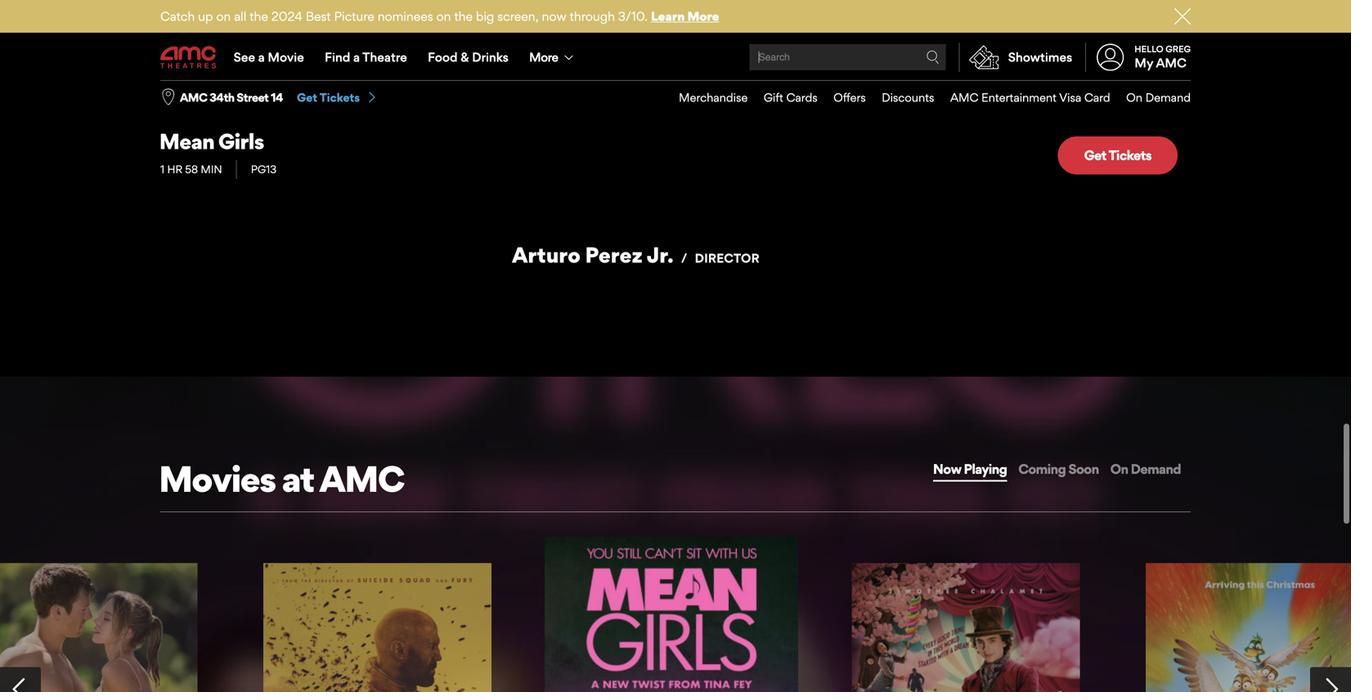 Task type: vqa. For each thing, say whether or not it's contained in the screenshot.
Movie Poster For Migration image
yes



Task type: describe. For each thing, give the bounding box(es) containing it.
offers
[[834, 90, 866, 105]]

see
[[234, 49, 255, 65]]

demand for on demand button
[[1131, 461, 1181, 478]]

menu containing more
[[160, 34, 1191, 80]]

my
[[1135, 55, 1154, 70]]

gift
[[764, 90, 784, 105]]

now
[[933, 461, 962, 478]]

mean
[[159, 128, 214, 155]]

soon
[[1069, 461, 1099, 478]]

on demand button
[[1109, 459, 1183, 480]]

street
[[237, 91, 269, 105]]

theatre
[[363, 49, 407, 65]]

0 vertical spatial tickets
[[320, 90, 360, 105]]

hello
[[1135, 44, 1164, 54]]

find a theatre link
[[314, 34, 418, 80]]

1 vertical spatial get tickets link
[[1058, 137, 1178, 175]]

now playing button
[[932, 459, 1009, 480]]

1 on from the left
[[216, 9, 231, 24]]

card
[[1085, 90, 1111, 105]]

coming
[[1019, 461, 1066, 478]]

girls
[[218, 128, 264, 155]]

at
[[282, 458, 314, 501]]

1 horizontal spatial tickets
[[1109, 147, 1152, 164]]

arturo
[[512, 242, 581, 268]]

merchandise link
[[663, 81, 748, 114]]

now playing
[[933, 461, 1007, 478]]

go to my account page element
[[1086, 34, 1191, 80]]

close this dialog image
[[1323, 661, 1339, 678]]

menu containing merchandise
[[663, 81, 1191, 114]]

amc entertainment visa card link
[[935, 81, 1111, 114]]

picture
[[334, 9, 375, 24]]

actor
[[643, 80, 688, 96]]

merchandise
[[679, 90, 748, 105]]

entertainment
[[982, 90, 1057, 105]]

movie
[[268, 49, 304, 65]]

big
[[476, 9, 494, 24]]

showtimes image
[[960, 43, 1009, 72]]

on demand for on demand link
[[1127, 90, 1191, 105]]

movie poster for mean girls image
[[545, 537, 799, 693]]

perez
[[585, 242, 643, 268]]

coming soon button
[[1017, 459, 1101, 480]]

2 on from the left
[[436, 9, 451, 24]]

showtimes link
[[959, 43, 1073, 72]]

greg
[[1166, 44, 1191, 54]]

arturo perez jr.
[[512, 242, 674, 268]]

34th
[[210, 91, 234, 105]]

now
[[542, 9, 567, 24]]

amc 34th street 14 button
[[180, 90, 283, 106]]

on demand for on demand button
[[1111, 461, 1181, 478]]

2024
[[271, 9, 303, 24]]

amc right at
[[319, 458, 404, 501]]

discounts link
[[866, 81, 935, 114]]

pg13
[[251, 163, 277, 176]]

1 hr 58 min
[[160, 163, 222, 176]]

up
[[198, 9, 213, 24]]

1 the from the left
[[250, 9, 268, 24]]

find
[[325, 49, 350, 65]]

jon
[[512, 72, 551, 98]]

min
[[201, 163, 222, 176]]

2 the from the left
[[454, 9, 473, 24]]

amc down the showtimes "image"
[[951, 90, 979, 105]]

gift cards link
[[748, 81, 818, 114]]

movie poster for the beekeeper image
[[264, 564, 492, 693]]

on for on demand button
[[1111, 461, 1129, 478]]

user profile image
[[1088, 44, 1134, 71]]

nominees
[[378, 9, 433, 24]]

find a theatre
[[325, 49, 407, 65]]

amc 34th street 14
[[180, 91, 283, 105]]

food
[[428, 49, 458, 65]]

drinks
[[472, 49, 509, 65]]



Task type: locate. For each thing, give the bounding box(es) containing it.
get tickets link down the find
[[297, 90, 378, 105]]

menu
[[160, 34, 1191, 80], [663, 81, 1191, 114]]

visa
[[1060, 90, 1082, 105]]

get
[[297, 90, 317, 105], [1085, 147, 1107, 164]]

jr.
[[647, 242, 674, 268]]

0 vertical spatial get tickets link
[[297, 90, 378, 105]]

on down my
[[1127, 90, 1143, 105]]

0 vertical spatial on
[[1127, 90, 1143, 105]]

menu down submit search icon
[[663, 81, 1191, 114]]

0 horizontal spatial on
[[216, 9, 231, 24]]

best
[[306, 9, 331, 24]]

a for movie
[[258, 49, 265, 65]]

1 horizontal spatial the
[[454, 9, 473, 24]]

submit search icon image
[[927, 51, 940, 64]]

see a movie
[[234, 49, 304, 65]]

tickets down on demand link
[[1109, 147, 1152, 164]]

1
[[160, 163, 165, 176]]

demand inside button
[[1131, 461, 1181, 478]]

through
[[570, 9, 615, 24]]

mean girls
[[159, 128, 264, 155]]

a right see
[[258, 49, 265, 65]]

1 vertical spatial demand
[[1131, 461, 1181, 478]]

demand for on demand link
[[1146, 90, 1191, 105]]

1 horizontal spatial a
[[353, 49, 360, 65]]

amc inside hello greg my amc
[[1156, 55, 1187, 70]]

jon hamm
[[512, 72, 622, 98]]

1 vertical spatial tickets
[[1109, 147, 1152, 164]]

demand
[[1146, 90, 1191, 105], [1131, 461, 1181, 478]]

1 vertical spatial menu
[[663, 81, 1191, 114]]

0 vertical spatial on demand
[[1127, 90, 1191, 105]]

1 vertical spatial get
[[1085, 147, 1107, 164]]

get down card on the top of page
[[1085, 147, 1107, 164]]

on
[[216, 9, 231, 24], [436, 9, 451, 24]]

discounts
[[882, 90, 935, 105]]

on demand inside button
[[1111, 461, 1181, 478]]

0 vertical spatial get tickets
[[297, 90, 360, 105]]

a for theatre
[[353, 49, 360, 65]]

&
[[461, 49, 469, 65]]

0 horizontal spatial the
[[250, 9, 268, 24]]

58
[[185, 163, 198, 176]]

more right learn
[[688, 9, 720, 24]]

amc down greg
[[1156, 55, 1187, 70]]

0 horizontal spatial more
[[529, 49, 558, 65]]

offers link
[[818, 81, 866, 114]]

playing
[[964, 461, 1007, 478]]

on for on demand link
[[1127, 90, 1143, 105]]

cards
[[787, 90, 818, 105]]

get tickets link down card on the top of page
[[1058, 137, 1178, 175]]

on demand right soon
[[1111, 461, 1181, 478]]

catch up on all the 2024 best picture nominees on the big screen, now through 3/10. learn more
[[160, 9, 720, 24]]

on right nominees
[[436, 9, 451, 24]]

0 vertical spatial get
[[297, 90, 317, 105]]

0 vertical spatial demand
[[1146, 90, 1191, 105]]

tickets down the find
[[320, 90, 360, 105]]

1 a from the left
[[258, 49, 265, 65]]

0 horizontal spatial get tickets
[[297, 90, 360, 105]]

1 horizontal spatial get tickets
[[1085, 147, 1152, 164]]

movies at amc
[[159, 458, 404, 501]]

food & drinks link
[[418, 34, 519, 80]]

all
[[234, 9, 247, 24]]

get tickets
[[297, 90, 360, 105], [1085, 147, 1152, 164]]

more
[[688, 9, 720, 24], [529, 49, 558, 65]]

1 vertical spatial on demand
[[1111, 461, 1181, 478]]

a right the find
[[353, 49, 360, 65]]

amc entertainment visa card
[[951, 90, 1111, 105]]

movie poster for anyone but you image
[[0, 564, 198, 693]]

gift cards
[[764, 90, 818, 105]]

0 horizontal spatial get tickets link
[[297, 90, 378, 105]]

0 horizontal spatial a
[[258, 49, 265, 65]]

learn
[[651, 9, 685, 24]]

more up jon
[[529, 49, 558, 65]]

the right all
[[250, 9, 268, 24]]

hamm
[[555, 72, 622, 98]]

catch
[[160, 9, 195, 24]]

more button
[[519, 34, 588, 80]]

0 horizontal spatial tickets
[[320, 90, 360, 105]]

amc
[[1156, 55, 1187, 70], [951, 90, 979, 105], [180, 91, 207, 105], [319, 458, 404, 501]]

a
[[258, 49, 265, 65], [353, 49, 360, 65]]

coming soon
[[1019, 461, 1099, 478]]

movie poster for wonka image
[[852, 564, 1080, 693]]

menu up actor
[[160, 34, 1191, 80]]

director
[[695, 251, 760, 266]]

3/10.
[[618, 9, 648, 24]]

on demand
[[1127, 90, 1191, 105], [1111, 461, 1181, 478]]

on inside on demand link
[[1127, 90, 1143, 105]]

get tickets down the find
[[297, 90, 360, 105]]

1 vertical spatial on
[[1111, 461, 1129, 478]]

food & drinks
[[428, 49, 509, 65]]

screen,
[[498, 9, 539, 24]]

amc left 34th
[[180, 91, 207, 105]]

on
[[1127, 90, 1143, 105], [1111, 461, 1129, 478]]

amc inside button
[[180, 91, 207, 105]]

2 a from the left
[[353, 49, 360, 65]]

0 vertical spatial more
[[688, 9, 720, 24]]

1 horizontal spatial get
[[1085, 147, 1107, 164]]

get tickets down card on the top of page
[[1085, 147, 1152, 164]]

the
[[250, 9, 268, 24], [454, 9, 473, 24]]

0 horizontal spatial get
[[297, 90, 317, 105]]

1 horizontal spatial get tickets link
[[1058, 137, 1178, 175]]

the left big at the left of the page
[[454, 9, 473, 24]]

search the AMC website text field
[[757, 51, 927, 63]]

get right '14'
[[297, 90, 317, 105]]

demand right soon
[[1131, 461, 1181, 478]]

on right soon
[[1111, 461, 1129, 478]]

get tickets link
[[297, 90, 378, 105], [1058, 137, 1178, 175]]

movies
[[159, 458, 276, 501]]

demand down hello greg my amc in the right of the page
[[1146, 90, 1191, 105]]

1 vertical spatial get tickets
[[1085, 147, 1152, 164]]

1 horizontal spatial on
[[436, 9, 451, 24]]

1 horizontal spatial more
[[688, 9, 720, 24]]

1 vertical spatial more
[[529, 49, 558, 65]]

on demand link
[[1111, 81, 1191, 114]]

on demand down my
[[1127, 90, 1191, 105]]

movie poster for migration image
[[1146, 564, 1352, 693]]

more inside button
[[529, 49, 558, 65]]

on left all
[[216, 9, 231, 24]]

on inside on demand button
[[1111, 461, 1129, 478]]

14
[[271, 91, 283, 105]]

hr
[[167, 163, 183, 176]]

showtimes
[[1009, 49, 1073, 65]]

hello greg my amc
[[1135, 44, 1191, 70]]

0 vertical spatial menu
[[160, 34, 1191, 80]]

tickets
[[320, 90, 360, 105], [1109, 147, 1152, 164]]

amc logo image
[[160, 46, 218, 68], [160, 46, 218, 68]]

learn more link
[[651, 9, 720, 24]]

see a movie link
[[223, 34, 314, 80]]



